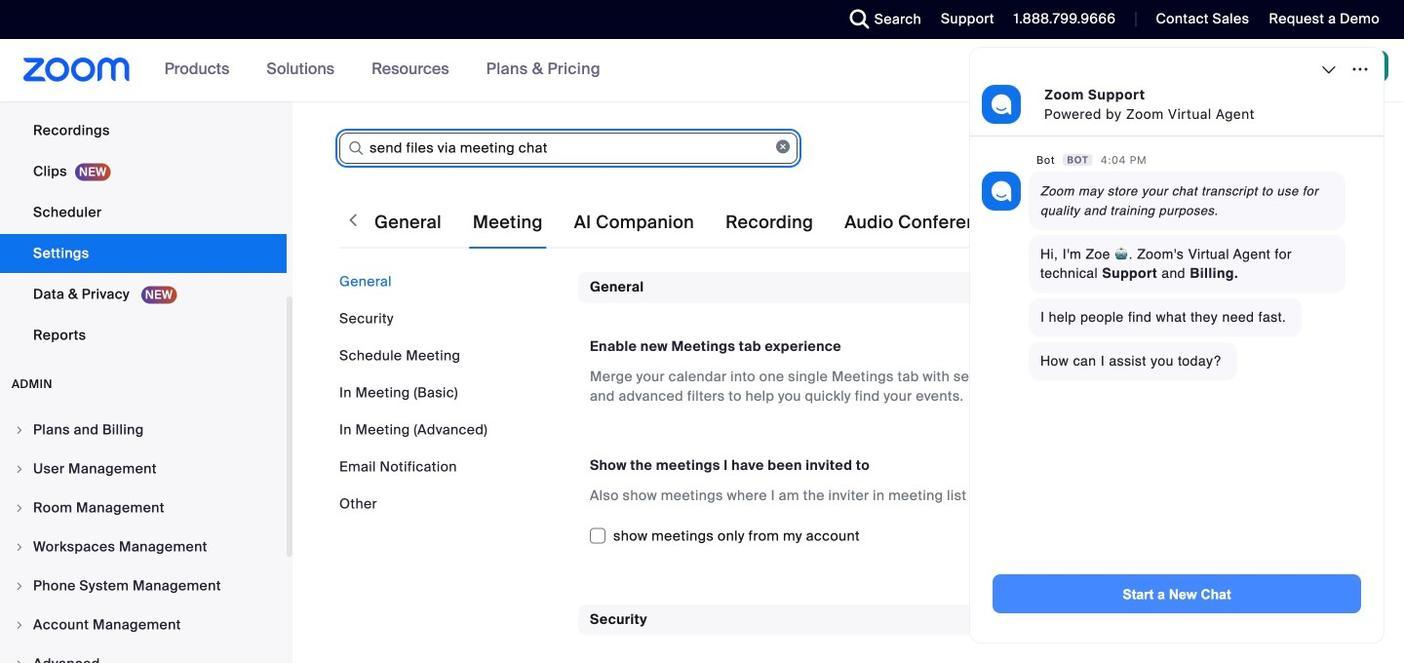 Task type: vqa. For each thing, say whether or not it's contained in the screenshot.
first right icon from the top
yes



Task type: describe. For each thing, give the bounding box(es) containing it.
product information navigation
[[150, 39, 615, 101]]

3 menu item from the top
[[0, 490, 287, 527]]

4 menu item from the top
[[0, 529, 287, 566]]

zoom logo image
[[23, 58, 130, 82]]

tabs of my account settings page tab list
[[371, 195, 1405, 250]]

general element
[[578, 272, 1353, 574]]

right image for first menu item from the bottom of the admin menu menu
[[14, 658, 25, 663]]

right image for third menu item from the bottom of the admin menu menu
[[14, 580, 25, 592]]

7 menu item from the top
[[0, 646, 287, 663]]

meetings navigation
[[997, 39, 1405, 103]]

right image for 2nd menu item from the top of the admin menu menu
[[14, 463, 25, 475]]

side navigation navigation
[[0, 0, 293, 663]]



Task type: locate. For each thing, give the bounding box(es) containing it.
right image for fourth menu item from the bottom of the admin menu menu
[[14, 541, 25, 553]]

2 right image from the top
[[14, 502, 25, 514]]

2 menu item from the top
[[0, 451, 287, 488]]

scroll right image
[[1334, 211, 1354, 230]]

3 right image from the top
[[14, 658, 25, 663]]

admin menu menu
[[0, 412, 287, 663]]

1 right image from the top
[[14, 463, 25, 475]]

2 right image from the top
[[14, 541, 25, 553]]

right image for 1st menu item from the top
[[14, 424, 25, 436]]

personal menu menu
[[0, 0, 287, 357]]

1 right image from the top
[[14, 424, 25, 436]]

Search Settings text field
[[339, 133, 798, 164]]

1 menu item from the top
[[0, 412, 287, 449]]

0 vertical spatial right image
[[14, 424, 25, 436]]

3 right image from the top
[[14, 580, 25, 592]]

right image
[[14, 463, 25, 475], [14, 502, 25, 514], [14, 580, 25, 592], [14, 619, 25, 631]]

menu bar
[[339, 272, 564, 514]]

4 right image from the top
[[14, 619, 25, 631]]

banner
[[0, 39, 1405, 103]]

1 vertical spatial right image
[[14, 541, 25, 553]]

right image
[[14, 424, 25, 436], [14, 541, 25, 553], [14, 658, 25, 663]]

right image for 6th menu item from the top of the admin menu menu
[[14, 619, 25, 631]]

5 menu item from the top
[[0, 568, 287, 605]]

right image for third menu item
[[14, 502, 25, 514]]

menu item
[[0, 412, 287, 449], [0, 451, 287, 488], [0, 490, 287, 527], [0, 529, 287, 566], [0, 568, 287, 605], [0, 607, 287, 644], [0, 646, 287, 663]]

2 vertical spatial right image
[[14, 658, 25, 663]]

scroll left image
[[343, 211, 363, 230]]

6 menu item from the top
[[0, 607, 287, 644]]



